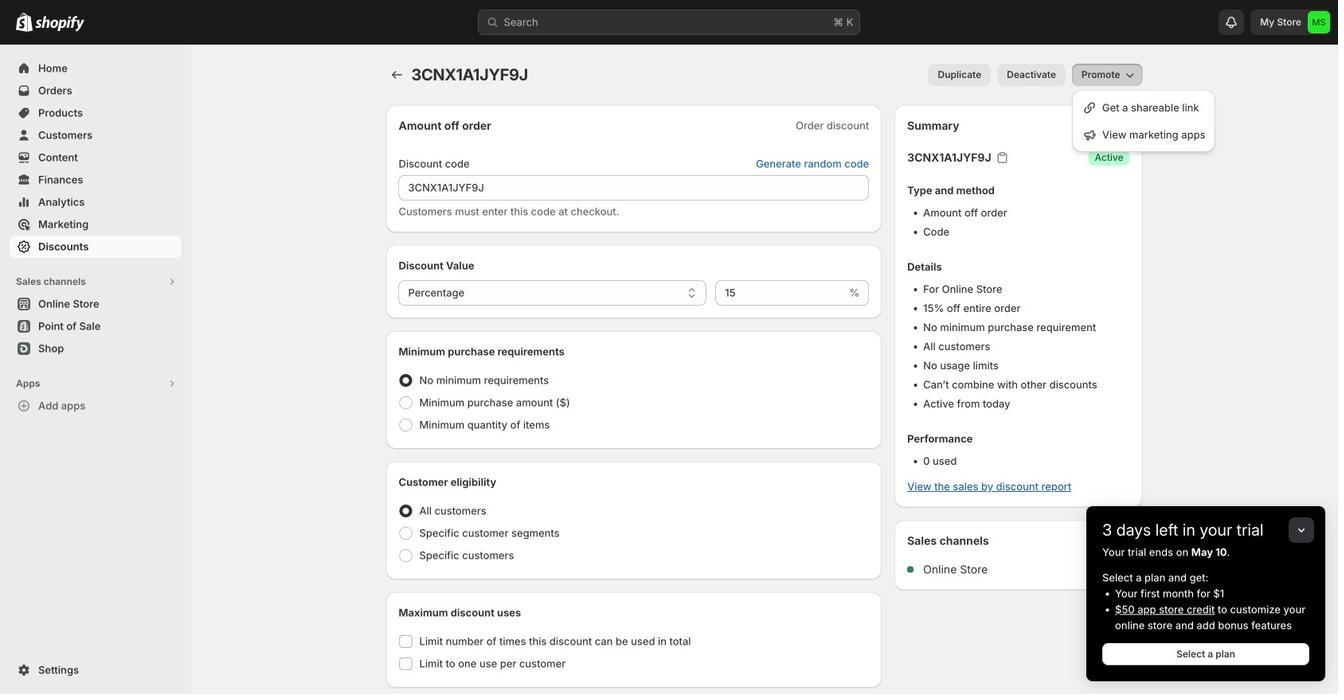 Task type: describe. For each thing, give the bounding box(es) containing it.
my store image
[[1309, 11, 1331, 33]]

shopify image
[[16, 13, 33, 32]]



Task type: vqa. For each thing, say whether or not it's contained in the screenshot.
Search products text box to the bottom
no



Task type: locate. For each thing, give the bounding box(es) containing it.
shopify image
[[35, 16, 84, 32]]

None text field
[[399, 175, 870, 201], [716, 281, 847, 306], [399, 175, 870, 201], [716, 281, 847, 306]]



